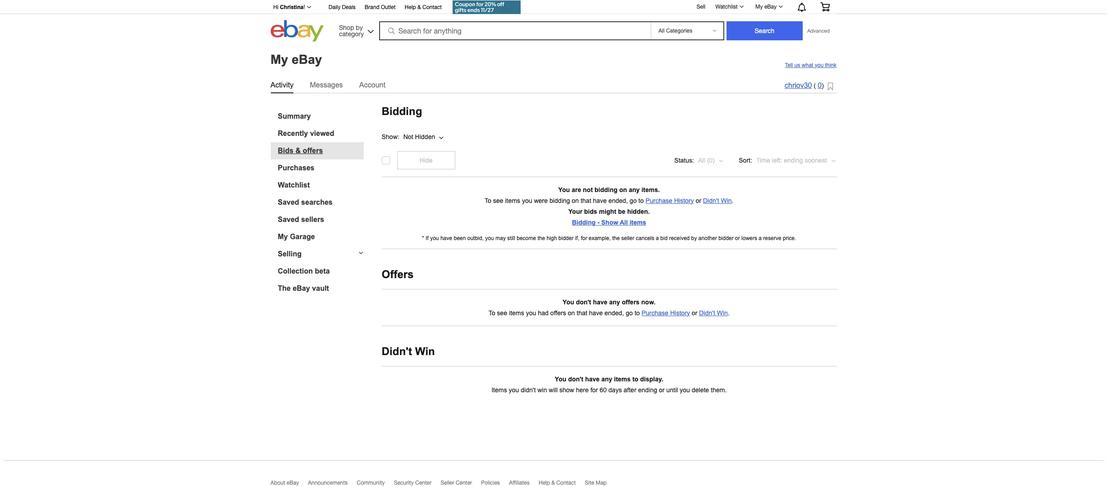 Task type: vqa. For each thing, say whether or not it's contained in the screenshot.
'Hidden'
yes



Task type: describe. For each thing, give the bounding box(es) containing it.
account link
[[359, 79, 386, 91]]

outbid,
[[468, 235, 484, 242]]

to inside the you are not bidding on any items. to see items you were bidding on that have ended, go to purchase history or didn't win . your bids might be hidden. bidding - show all items
[[485, 197, 492, 204]]

none submit inside "shop by category" banner
[[727, 21, 803, 40]]

purchases
[[278, 164, 315, 172]]

saved for saved searches
[[278, 199, 299, 206]]

tell us what you think link
[[785, 62, 837, 68]]

about ebay link
[[271, 480, 308, 487]]

sort:
[[739, 157, 753, 164]]

think
[[826, 62, 837, 68]]

0 vertical spatial all
[[699, 157, 706, 164]]

don't for here
[[568, 376, 584, 383]]

ended, inside the you are not bidding on any items. to see items you were bidding on that have ended, go to purchase history or didn't win . your bids might be hidden. bidding - show all items
[[609, 197, 628, 204]]

show
[[602, 219, 619, 226]]

deals
[[342, 4, 356, 10]]

purchase inside you don't have any offers now. to see items you had offers on that have ended, go to purchase history or didn't win .
[[642, 310, 669, 317]]

have inside the you are not bidding on any items. to see items you were bidding on that have ended, go to purchase history or didn't win . your bids might be hidden. bidding - show all items
[[593, 197, 607, 204]]

ending inside you don't have any items to display. items you didn't win will show here for 60 days after ending or until you delete them.
[[639, 387, 658, 394]]

win inside you don't have any offers now. to see items you had offers on that have ended, go to purchase history or didn't win .
[[717, 310, 728, 317]]

that inside you don't have any offers now. to see items you had offers on that have ended, go to purchase history or didn't win .
[[577, 310, 588, 317]]

been
[[454, 235, 466, 242]]

daily deals
[[329, 4, 356, 10]]

them.
[[711, 387, 727, 394]]

vault
[[312, 285, 329, 292]]

map
[[596, 480, 607, 487]]

get an extra 20% off image
[[453, 0, 521, 14]]

daily deals link
[[329, 3, 356, 13]]

advanced
[[808, 28, 830, 34]]

shop by category banner
[[268, 0, 837, 44]]

example,
[[589, 235, 611, 242]]

1 vertical spatial on
[[572, 197, 579, 204]]

not
[[404, 134, 414, 141]]

account
[[359, 81, 386, 89]]

to inside you don't have any offers now. to see items you had offers on that have ended, go to purchase history or didn't win .
[[489, 310, 496, 317]]

summary
[[278, 112, 311, 120]]

my garage link
[[278, 233, 364, 241]]

you don't have any offers now. to see items you had offers on that have ended, go to purchase history or didn't win .
[[489, 299, 730, 317]]

high
[[547, 235, 557, 242]]

purchase inside the you are not bidding on any items. to see items you were bidding on that have ended, go to purchase history or didn't win . your bids might be hidden. bidding - show all items
[[646, 197, 673, 204]]

go inside the you are not bidding on any items. to see items you were bidding on that have ended, go to purchase history or didn't win . your bids might be hidden. bidding - show all items
[[630, 197, 637, 204]]

my ebay main content
[[4, 44, 1104, 456]]

affiliates
[[509, 480, 530, 487]]

account navigation
[[268, 0, 837, 15]]

us
[[795, 62, 801, 68]]

* if you have been outbid, you may still become the high bidder if, for example, the seller cancels a bid received by another bidder or lowers a reserve price.
[[422, 235, 797, 242]]

bids
[[278, 147, 294, 155]]

searches
[[301, 199, 333, 206]]

status:
[[675, 157, 695, 164]]

see inside the you are not bidding on any items. to see items you were bidding on that have ended, go to purchase history or didn't win . your bids might be hidden. bidding - show all items
[[493, 197, 504, 204]]

site map link
[[585, 480, 616, 487]]

& inside account 'navigation'
[[418, 4, 421, 10]]

you left the "didn't"
[[509, 387, 519, 394]]

2 vertical spatial win
[[415, 346, 435, 358]]

seller
[[622, 235, 635, 242]]

collection beta
[[278, 268, 330, 275]]

& inside my ebay main content
[[296, 147, 301, 155]]

for for example,
[[581, 235, 588, 242]]

2 bidder from the left
[[719, 235, 734, 242]]

help for help & contact link inside the account 'navigation'
[[405, 4, 416, 10]]

all inside the you are not bidding on any items. to see items you were bidding on that have ended, go to purchase history or didn't win . your bids might be hidden. bidding - show all items
[[620, 219, 628, 226]]

by inside my ebay main content
[[692, 235, 697, 242]]

seller center
[[441, 480, 472, 487]]

soonest
[[805, 157, 828, 164]]

any for offers
[[610, 299, 621, 306]]

0 vertical spatial watchlist link
[[711, 1, 748, 12]]

here
[[576, 387, 589, 394]]

my for my garage link
[[278, 233, 288, 241]]

hide button
[[397, 151, 455, 170]]

-
[[598, 219, 600, 226]]

display.
[[641, 376, 664, 383]]

you inside you don't have any offers now. to see items you had offers on that have ended, go to purchase history or didn't win .
[[526, 310, 537, 317]]

seller center link
[[441, 480, 481, 487]]

items down hidden.
[[630, 219, 647, 226]]

saved sellers link
[[278, 216, 364, 224]]

on inside you don't have any offers now. to see items you had offers on that have ended, go to purchase history or didn't win .
[[568, 310, 575, 317]]

1 vertical spatial bidding
[[550, 197, 570, 204]]

recently
[[278, 130, 308, 137]]

0 vertical spatial on
[[620, 186, 627, 194]]

0
[[818, 82, 822, 90]]

ebay for "my ebay" link
[[765, 4, 777, 10]]

now.
[[642, 299, 656, 306]]

brand outlet link
[[365, 3, 396, 13]]

didn't inside you don't have any offers now. to see items you had offers on that have ended, go to purchase history or didn't win .
[[700, 310, 716, 317]]

2 horizontal spatial &
[[552, 480, 555, 487]]

hi
[[273, 4, 279, 10]]

brand
[[365, 4, 380, 10]]

you left may
[[486, 235, 494, 242]]

you are not bidding on any items. to see items you were bidding on that have ended, go to purchase history or didn't win . your bids might be hidden. bidding - show all items
[[485, 186, 734, 226]]

not hidden button
[[403, 126, 454, 144]]

any for items
[[602, 376, 613, 383]]

collection
[[278, 268, 313, 275]]

had
[[538, 310, 549, 317]]

the ebay vault
[[278, 285, 329, 292]]

1 vertical spatial my
[[271, 53, 288, 67]]

security center link
[[394, 480, 441, 487]]

security center
[[394, 480, 432, 487]]

my ebay inside account 'navigation'
[[756, 4, 777, 10]]

hi christina !
[[273, 4, 305, 10]]

after
[[624, 387, 637, 394]]

ended, inside you don't have any offers now. to see items you had offers on that have ended, go to purchase history or didn't win .
[[605, 310, 624, 317]]

ebay for the about ebay link
[[287, 480, 299, 487]]

selling button
[[271, 250, 364, 258]]

didn't win link for you are not bidding on any items.
[[704, 197, 732, 204]]

1 horizontal spatial help & contact
[[539, 480, 576, 487]]

daily
[[329, 4, 341, 10]]

you right until
[[680, 387, 690, 394]]

that inside the you are not bidding on any items. to see items you were bidding on that have ended, go to purchase history or didn't win . your bids might be hidden. bidding - show all items
[[581, 197, 592, 204]]

(
[[814, 82, 816, 90]]

policies link
[[481, 480, 509, 487]]

bids & offers
[[278, 147, 323, 155]]

activity link
[[271, 79, 294, 91]]

announcements
[[308, 480, 348, 487]]

bid
[[661, 235, 668, 242]]

see inside you don't have any offers now. to see items you had offers on that have ended, go to purchase history or didn't win .
[[497, 310, 508, 317]]

recently viewed
[[278, 130, 334, 137]]

messages
[[310, 81, 343, 89]]

make this page your my ebay homepage image
[[828, 82, 833, 91]]

. inside the you are not bidding on any items. to see items you were bidding on that have ended, go to purchase history or didn't win . your bids might be hidden. bidding - show all items
[[732, 197, 734, 204]]

go inside you don't have any offers now. to see items you had offers on that have ended, go to purchase history or didn't win .
[[626, 310, 633, 317]]

items.
[[642, 186, 660, 194]]

cancels
[[636, 235, 655, 242]]

seller
[[441, 480, 455, 487]]

bids & offers link
[[278, 147, 364, 155]]



Task type: locate. For each thing, give the bounding box(es) containing it.
watchlist
[[716, 4, 738, 10], [278, 181, 310, 189]]

reserve
[[764, 235, 782, 242]]

win inside the you are not bidding on any items. to see items you were bidding on that have ended, go to purchase history or didn't win . your bids might be hidden. bidding - show all items
[[721, 197, 732, 204]]

0 horizontal spatial all
[[620, 219, 628, 226]]

0 horizontal spatial watchlist link
[[278, 181, 364, 189]]

1 horizontal spatial for
[[591, 387, 598, 394]]

watchlist link up saved searches link
[[278, 181, 364, 189]]

history inside you don't have any offers now. to see items you had offers on that have ended, go to purchase history or didn't win .
[[671, 310, 690, 317]]

1 vertical spatial didn't
[[700, 310, 716, 317]]

.
[[732, 197, 734, 204], [728, 310, 730, 317]]

by
[[356, 24, 363, 31], [692, 235, 697, 242]]

1 horizontal spatial bidding
[[572, 219, 596, 226]]

you for on
[[563, 299, 575, 306]]

1 the from the left
[[538, 235, 545, 242]]

ending right left:
[[784, 157, 804, 164]]

or inside you don't have any items to display. items you didn't win will show here for 60 days after ending or until you delete them.
[[659, 387, 665, 394]]

0 vertical spatial help
[[405, 4, 416, 10]]

1 vertical spatial see
[[497, 310, 508, 317]]

if
[[426, 235, 429, 242]]

category
[[339, 30, 364, 37]]

0 vertical spatial &
[[418, 4, 421, 10]]

1 vertical spatial win
[[717, 310, 728, 317]]

bidder
[[559, 235, 574, 242], [719, 235, 734, 242]]

messages link
[[310, 79, 343, 91]]

all down be in the top right of the page
[[620, 219, 628, 226]]

1 horizontal spatial &
[[418, 4, 421, 10]]

contact left site
[[557, 480, 576, 487]]

1 vertical spatial help & contact
[[539, 480, 576, 487]]

0 vertical spatial help & contact
[[405, 4, 442, 10]]

1 vertical spatial didn't win link
[[700, 310, 728, 317]]

1 horizontal spatial center
[[456, 480, 472, 487]]

2 horizontal spatial offers
[[622, 299, 640, 306]]

help & contact right outlet
[[405, 4, 442, 10]]

0 link
[[818, 82, 822, 90]]

0 vertical spatial to
[[485, 197, 492, 204]]

didn't inside the you are not bidding on any items. to see items you were bidding on that have ended, go to purchase history or didn't win . your bids might be hidden. bidding - show all items
[[704, 197, 720, 204]]

still
[[508, 235, 516, 242]]

& right bids
[[296, 147, 301, 155]]

saved up saved sellers at the left of page
[[278, 199, 299, 206]]

to inside the you are not bidding on any items. to see items you were bidding on that have ended, go to purchase history or didn't win . your bids might be hidden. bidding - show all items
[[639, 197, 644, 204]]

all (0) button
[[698, 151, 725, 170]]

watchlist link
[[711, 1, 748, 12], [278, 181, 364, 189]]

watchlist inside account 'navigation'
[[716, 4, 738, 10]]

center right seller
[[456, 480, 472, 487]]

lowers
[[742, 235, 758, 242]]

announcements link
[[308, 480, 357, 487]]

2 vertical spatial my
[[278, 233, 288, 241]]

0 horizontal spatial help & contact
[[405, 4, 442, 10]]

0 vertical spatial watchlist
[[716, 4, 738, 10]]

any up 60
[[602, 376, 613, 383]]

0 vertical spatial don't
[[576, 299, 592, 306]]

if,
[[575, 235, 580, 242]]

2 vertical spatial any
[[602, 376, 613, 383]]

on up be in the top right of the page
[[620, 186, 627, 194]]

items inside you don't have any offers now. to see items you had offers on that have ended, go to purchase history or didn't win .
[[509, 310, 525, 317]]

0 vertical spatial any
[[629, 186, 640, 194]]

become
[[517, 235, 536, 242]]

1 horizontal spatial watchlist link
[[711, 1, 748, 12]]

security
[[394, 480, 414, 487]]

1 vertical spatial go
[[626, 310, 633, 317]]

0 horizontal spatial center
[[415, 480, 432, 487]]

0 vertical spatial for
[[581, 235, 588, 242]]

offers
[[382, 268, 414, 281]]

1 a from the left
[[656, 235, 659, 242]]

0 horizontal spatial .
[[728, 310, 730, 317]]

not
[[583, 186, 593, 194]]

a
[[656, 235, 659, 242], [759, 235, 762, 242]]

don't for that
[[576, 299, 592, 306]]

1 vertical spatial by
[[692, 235, 697, 242]]

1 horizontal spatial the
[[613, 235, 620, 242]]

0 vertical spatial offers
[[303, 147, 323, 155]]

bidding inside the you are not bidding on any items. to see items you were bidding on that have ended, go to purchase history or didn't win . your bids might be hidden. bidding - show all items
[[572, 219, 596, 226]]

for right if,
[[581, 235, 588, 242]]

1 horizontal spatial watchlist
[[716, 4, 738, 10]]

1 vertical spatial .
[[728, 310, 730, 317]]

2 vertical spatial &
[[552, 480, 555, 487]]

on right "had"
[[568, 310, 575, 317]]

to inside you don't have any items to display. items you didn't win will show here for 60 days after ending or until you delete them.
[[633, 376, 639, 383]]

1 vertical spatial &
[[296, 147, 301, 155]]

0 vertical spatial you
[[559, 186, 570, 194]]

the left high
[[538, 235, 545, 242]]

0 vertical spatial bidding
[[595, 186, 618, 194]]

might
[[599, 208, 617, 215]]

0 vertical spatial my
[[756, 4, 763, 10]]

watchlist right sell link
[[716, 4, 738, 10]]

until
[[667, 387, 678, 394]]

you
[[559, 186, 570, 194], [563, 299, 575, 306], [555, 376, 567, 383]]

see up may
[[493, 197, 504, 204]]

my ebay
[[756, 4, 777, 10], [271, 53, 322, 67]]

contact right outlet
[[423, 4, 442, 10]]

selling
[[278, 250, 302, 258]]

saved for saved sellers
[[278, 216, 299, 224]]

0 vertical spatial .
[[732, 197, 734, 204]]

for left 60
[[591, 387, 598, 394]]

items left were
[[505, 197, 521, 204]]

2 a from the left
[[759, 235, 762, 242]]

help right affiliates
[[539, 480, 550, 487]]

show
[[560, 387, 575, 394]]

tell
[[785, 62, 793, 68]]

watchlist for the bottom the 'watchlist' link
[[278, 181, 310, 189]]

for for 60
[[591, 387, 598, 394]]

1 horizontal spatial my ebay
[[756, 4, 777, 10]]

by left another
[[692, 235, 697, 242]]

your shopping cart image
[[820, 2, 831, 11]]

0 horizontal spatial my ebay
[[271, 53, 322, 67]]

1 vertical spatial ending
[[639, 387, 658, 394]]

go
[[630, 197, 637, 204], [626, 310, 633, 317]]

for inside you don't have any items to display. items you didn't win will show here for 60 days after ending or until you delete them.
[[591, 387, 598, 394]]

you for show
[[555, 376, 567, 383]]

1 vertical spatial you
[[563, 299, 575, 306]]

1 horizontal spatial ending
[[784, 157, 804, 164]]

0 horizontal spatial the
[[538, 235, 545, 242]]

don't inside you don't have any items to display. items you didn't win will show here for 60 days after ending or until you delete them.
[[568, 376, 584, 383]]

0 horizontal spatial bidding
[[382, 105, 422, 117]]

policies
[[481, 480, 500, 487]]

that right "had"
[[577, 310, 588, 317]]

1 vertical spatial purchase history link
[[642, 310, 690, 317]]

0 vertical spatial saved
[[278, 199, 299, 206]]

0 vertical spatial contact
[[423, 4, 442, 10]]

0 vertical spatial didn't win link
[[704, 197, 732, 204]]

& right outlet
[[418, 4, 421, 10]]

a right the lowers
[[759, 235, 762, 242]]

contact
[[423, 4, 442, 10], [557, 480, 576, 487]]

0 horizontal spatial watchlist
[[278, 181, 310, 189]]

history inside the you are not bidding on any items. to see items you were bidding on that have ended, go to purchase history or didn't win . your bids might be hidden. bidding - show all items
[[675, 197, 694, 204]]

2 vertical spatial didn't
[[382, 346, 412, 358]]

will
[[549, 387, 558, 394]]

1 vertical spatial help & contact link
[[539, 480, 585, 487]]

you don't have any items to display. items you didn't win will show here for 60 days after ending or until you delete them.
[[492, 376, 727, 394]]

you inside you don't have any offers now. to see items you had offers on that have ended, go to purchase history or didn't win .
[[563, 299, 575, 306]]

0 vertical spatial didn't
[[704, 197, 720, 204]]

& right affiliates link
[[552, 480, 555, 487]]

offers
[[303, 147, 323, 155], [622, 299, 640, 306], [551, 310, 566, 317]]

status: all (0)
[[675, 157, 715, 164]]

a left bid in the right of the page
[[656, 235, 659, 242]]

ebay for the ebay vault link
[[293, 285, 310, 292]]

contact inside account 'navigation'
[[423, 4, 442, 10]]

time left: ending soonest button
[[756, 151, 837, 170]]

my ebay inside main content
[[271, 53, 322, 67]]

saved up my garage
[[278, 216, 299, 224]]

bidder left if,
[[559, 235, 574, 242]]

watchlist down purchases
[[278, 181, 310, 189]]

1 horizontal spatial a
[[759, 235, 762, 242]]

0 vertical spatial win
[[721, 197, 732, 204]]

help inside account 'navigation'
[[405, 4, 416, 10]]

purchase history link for you are not bidding on any items.
[[646, 197, 694, 204]]

help & contact link right outlet
[[405, 3, 442, 13]]

didn't win link for you don't have any offers now.
[[700, 310, 728, 317]]

price.
[[783, 235, 797, 242]]

sort: time left: ending soonest
[[739, 157, 828, 164]]

1 horizontal spatial all
[[699, 157, 706, 164]]

by right shop
[[356, 24, 363, 31]]

2 the from the left
[[613, 235, 620, 242]]

you left were
[[522, 197, 533, 204]]

1 vertical spatial watchlist
[[278, 181, 310, 189]]

1 horizontal spatial contact
[[557, 480, 576, 487]]

help right outlet
[[405, 4, 416, 10]]

shop by category
[[339, 24, 364, 37]]

community
[[357, 480, 385, 487]]

1 saved from the top
[[278, 199, 299, 206]]

bidding right were
[[550, 197, 570, 204]]

watchlist for top the 'watchlist' link
[[716, 4, 738, 10]]

0 vertical spatial my ebay
[[756, 4, 777, 10]]

you for bidding
[[559, 186, 570, 194]]

0 horizontal spatial by
[[356, 24, 363, 31]]

didn't
[[704, 197, 720, 204], [700, 310, 716, 317], [382, 346, 412, 358]]

didn't win
[[382, 346, 435, 358]]

0 horizontal spatial contact
[[423, 4, 442, 10]]

you left "had"
[[526, 310, 537, 317]]

by inside shop by category
[[356, 24, 363, 31]]

offers left now.
[[622, 299, 640, 306]]

center for seller center
[[456, 480, 472, 487]]

purchase history link down now.
[[642, 310, 690, 317]]

0 horizontal spatial offers
[[303, 147, 323, 155]]

0 vertical spatial purchase
[[646, 197, 673, 204]]

0 vertical spatial by
[[356, 24, 363, 31]]

items up days
[[614, 376, 631, 383]]

shop
[[339, 24, 354, 31]]

purchase down items.
[[646, 197, 673, 204]]

you inside you don't have any items to display. items you didn't win will show here for 60 days after ending or until you delete them.
[[555, 376, 567, 383]]

may
[[496, 235, 506, 242]]

items left "had"
[[509, 310, 525, 317]]

purchase history link for you don't have any offers now.
[[642, 310, 690, 317]]

saved sellers
[[278, 216, 324, 224]]

1 horizontal spatial offers
[[551, 310, 566, 317]]

1 horizontal spatial bidder
[[719, 235, 734, 242]]

purchases link
[[278, 164, 364, 172]]

0 vertical spatial bidding
[[382, 105, 422, 117]]

1 vertical spatial watchlist link
[[278, 181, 364, 189]]

christina
[[280, 4, 304, 10]]

bidding right "not"
[[595, 186, 618, 194]]

you inside the you are not bidding on any items. to see items you were bidding on that have ended, go to purchase history or didn't win . your bids might be hidden. bidding - show all items
[[522, 197, 533, 204]]

2 vertical spatial you
[[555, 376, 567, 383]]

you inside the you are not bidding on any items. to see items you were bidding on that have ended, go to purchase history or didn't win . your bids might be hidden. bidding - show all items
[[559, 186, 570, 194]]

watchlist link right sell link
[[711, 1, 748, 12]]

my garage
[[278, 233, 315, 241]]

community link
[[357, 480, 394, 487]]

chriov30 ( 0 )
[[785, 82, 824, 90]]

items
[[492, 387, 507, 394]]

center inside "link"
[[456, 480, 472, 487]]

purchase down now.
[[642, 310, 669, 317]]

summary link
[[278, 112, 364, 120]]

bidding up not
[[382, 105, 422, 117]]

to inside you don't have any offers now. to see items you had offers on that have ended, go to purchase history or didn't win .
[[635, 310, 640, 317]]

have inside you don't have any items to display. items you didn't win will show here for 60 days after ending or until you delete them.
[[586, 376, 600, 383]]

bidder right another
[[719, 235, 734, 242]]

2 center from the left
[[456, 480, 472, 487]]

1 vertical spatial any
[[610, 299, 621, 306]]

didn't
[[521, 387, 536, 394]]

tell us what you think
[[785, 62, 837, 68]]

1 horizontal spatial help & contact link
[[539, 480, 585, 487]]

0 vertical spatial purchase history link
[[646, 197, 694, 204]]

Search for anything text field
[[381, 22, 649, 39]]

0 vertical spatial ended,
[[609, 197, 628, 204]]

None submit
[[727, 21, 803, 40]]

1 vertical spatial help
[[539, 480, 550, 487]]

1 vertical spatial for
[[591, 387, 598, 394]]

see left "had"
[[497, 310, 508, 317]]

help & contact link inside account 'navigation'
[[405, 3, 442, 13]]

1 vertical spatial contact
[[557, 480, 576, 487]]

any left now.
[[610, 299, 621, 306]]

1 vertical spatial all
[[620, 219, 628, 226]]

1 vertical spatial offers
[[622, 299, 640, 306]]

hidden.
[[628, 208, 650, 215]]

ebay inside account 'navigation'
[[765, 4, 777, 10]]

purchase
[[646, 197, 673, 204], [642, 310, 669, 317]]

1 center from the left
[[415, 480, 432, 487]]

saved searches link
[[278, 199, 364, 207]]

on up your
[[572, 197, 579, 204]]

0 horizontal spatial a
[[656, 235, 659, 242]]

or inside you don't have any offers now. to see items you had offers on that have ended, go to purchase history or didn't win .
[[692, 310, 698, 317]]

0 vertical spatial ending
[[784, 157, 804, 164]]

or inside the you are not bidding on any items. to see items you were bidding on that have ended, go to purchase history or didn't win . your bids might be hidden. bidding - show all items
[[696, 197, 702, 204]]

any inside the you are not bidding on any items. to see items you were bidding on that have ended, go to purchase history or didn't win . your bids might be hidden. bidding - show all items
[[629, 186, 640, 194]]

about ebay
[[271, 480, 299, 487]]

didn't win link
[[704, 197, 732, 204], [700, 310, 728, 317]]

watchlist inside my ebay main content
[[278, 181, 310, 189]]

purchase history link down items.
[[646, 197, 694, 204]]

help & contact left site
[[539, 480, 576, 487]]

0 vertical spatial to
[[639, 197, 644, 204]]

you left think
[[815, 62, 824, 68]]

help for the rightmost help & contact link
[[539, 480, 550, 487]]

center right "security"
[[415, 480, 432, 487]]

1 vertical spatial to
[[635, 310, 640, 317]]

brand outlet
[[365, 4, 396, 10]]

0 horizontal spatial for
[[581, 235, 588, 242]]

any left items.
[[629, 186, 640, 194]]

help & contact link left map
[[539, 480, 585, 487]]

any inside you don't have any offers now. to see items you had offers on that have ended, go to purchase history or didn't win .
[[610, 299, 621, 306]]

the left seller
[[613, 235, 620, 242]]

items
[[505, 197, 521, 204], [630, 219, 647, 226], [509, 310, 525, 317], [614, 376, 631, 383]]

recently viewed link
[[278, 130, 364, 138]]

left:
[[772, 157, 783, 164]]

any inside you don't have any items to display. items you didn't win will show here for 60 days after ending or until you delete them.
[[602, 376, 613, 383]]

(0)
[[707, 157, 715, 164]]

my for "my ebay" link
[[756, 4, 763, 10]]

items inside you don't have any items to display. items you didn't win will show here for 60 days after ending or until you delete them.
[[614, 376, 631, 383]]

0 vertical spatial that
[[581, 197, 592, 204]]

chriov30 link
[[785, 82, 813, 90]]

0 horizontal spatial &
[[296, 147, 301, 155]]

that down "not"
[[581, 197, 592, 204]]

help & contact link
[[405, 3, 442, 13], [539, 480, 585, 487]]

. inside you don't have any offers now. to see items you had offers on that have ended, go to purchase history or didn't win .
[[728, 310, 730, 317]]

on
[[620, 186, 627, 194], [572, 197, 579, 204], [568, 310, 575, 317]]

offers down recently viewed
[[303, 147, 323, 155]]

1 vertical spatial purchase
[[642, 310, 669, 317]]

1 horizontal spatial help
[[539, 480, 550, 487]]

2 vertical spatial to
[[633, 376, 639, 383]]

don't inside you don't have any offers now. to see items you had offers on that have ended, go to purchase history or didn't win .
[[576, 299, 592, 306]]

0 horizontal spatial help & contact link
[[405, 3, 442, 13]]

help & contact inside account 'navigation'
[[405, 4, 442, 10]]

1 vertical spatial my ebay
[[271, 53, 322, 67]]

ending
[[784, 157, 804, 164], [639, 387, 658, 394]]

offers right "had"
[[551, 310, 566, 317]]

all left (0)
[[699, 157, 706, 164]]

show: not hidden
[[382, 134, 435, 141]]

you right if
[[430, 235, 439, 242]]

bidding down bids
[[572, 219, 596, 226]]

2 saved from the top
[[278, 216, 299, 224]]

what
[[802, 62, 814, 68]]

center for security center
[[415, 480, 432, 487]]

0 vertical spatial go
[[630, 197, 637, 204]]

0 vertical spatial history
[[675, 197, 694, 204]]

1 horizontal spatial by
[[692, 235, 697, 242]]

saved
[[278, 199, 299, 206], [278, 216, 299, 224]]

affiliates link
[[509, 480, 539, 487]]

ending down the display.
[[639, 387, 658, 394]]

)
[[822, 82, 824, 90]]

see
[[493, 197, 504, 204], [497, 310, 508, 317]]

my inside account 'navigation'
[[756, 4, 763, 10]]

hidden
[[415, 134, 435, 141]]

advanced link
[[803, 22, 835, 40]]

1 bidder from the left
[[559, 235, 574, 242]]



